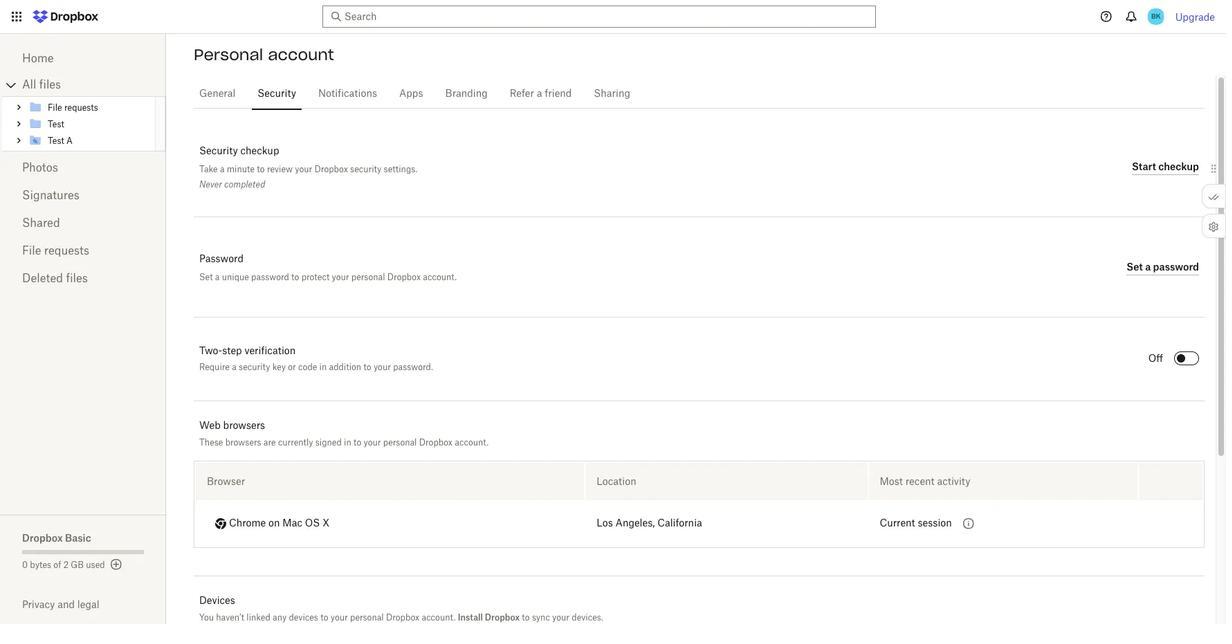 Task type: locate. For each thing, give the bounding box(es) containing it.
checkup
[[241, 147, 279, 156], [1159, 160, 1199, 172]]

0 horizontal spatial set
[[199, 272, 213, 282]]

a for friend
[[537, 89, 542, 99]]

0 horizontal spatial in
[[319, 363, 327, 372]]

0 vertical spatial test
[[48, 120, 64, 128]]

file requests link
[[28, 99, 153, 116], [22, 237, 144, 265]]

your right review
[[295, 164, 312, 174]]

1 horizontal spatial files
[[66, 273, 88, 284]]

minute
[[227, 164, 255, 174]]

start checkup
[[1132, 160, 1199, 172]]

to inside two-step verification require a security key or code in addition to your password.
[[364, 363, 371, 372]]

0 horizontal spatial security
[[199, 147, 238, 156]]

to left review
[[257, 164, 265, 174]]

your inside the take a minute to review your dropbox security settings. never completed
[[295, 164, 312, 174]]

1 horizontal spatial checkup
[[1159, 160, 1199, 172]]

1 vertical spatial test
[[48, 137, 64, 145]]

password
[[199, 255, 244, 264]]

to left protect at the left top of page
[[291, 272, 299, 282]]

0 vertical spatial in
[[319, 363, 327, 372]]

1 horizontal spatial in
[[344, 438, 351, 448]]

security checkup
[[199, 147, 279, 156]]

chrome on mac os x
[[229, 519, 330, 528]]

0 vertical spatial file
[[48, 103, 62, 112]]

files inside tree
[[39, 80, 61, 91]]

to inside web browsers these browsers are currently signed in to your personal dropbox account.
[[354, 438, 361, 448]]

protect
[[302, 272, 330, 282]]

files right deleted
[[66, 273, 88, 284]]

1 vertical spatial file requests
[[22, 246, 89, 257]]

to right 'addition'
[[364, 363, 371, 372]]

security up take
[[199, 147, 238, 156]]

deleted
[[22, 273, 63, 284]]

test link
[[28, 116, 153, 132]]

security left settings.
[[350, 164, 382, 174]]

2
[[63, 561, 69, 570]]

home link
[[22, 45, 144, 73]]

in inside web browsers these browsers are currently signed in to your personal dropbox account.
[[344, 438, 351, 448]]

1 vertical spatial in
[[344, 438, 351, 448]]

file down all files
[[48, 103, 62, 112]]

privacy and legal link
[[22, 599, 166, 610]]

mac
[[283, 519, 302, 528]]

files for all files
[[39, 80, 61, 91]]

a inside tab
[[537, 89, 542, 99]]

legal
[[77, 599, 99, 610]]

security tab
[[252, 78, 302, 111]]

general
[[199, 89, 236, 99]]

in right signed at the left of page
[[344, 438, 351, 448]]

your left password.
[[374, 363, 391, 372]]

addition
[[329, 363, 361, 372]]

file requests link up deleted files
[[22, 237, 144, 265]]

0 horizontal spatial files
[[39, 80, 61, 91]]

0 vertical spatial security
[[258, 89, 296, 99]]

dropbox logo - go to the homepage image
[[28, 6, 103, 28]]

os
[[305, 519, 320, 528]]

1 horizontal spatial set
[[1127, 261, 1143, 272]]

file requests up deleted files
[[22, 246, 89, 257]]

california
[[658, 519, 702, 529]]

browser
[[207, 475, 245, 487]]

are
[[264, 438, 276, 448]]

angeles,
[[616, 519, 655, 529]]

0 vertical spatial file requests
[[48, 103, 98, 112]]

1 vertical spatial security
[[239, 363, 270, 372]]

test a link
[[28, 132, 153, 149]]

a inside "button"
[[1146, 261, 1151, 272]]

apps
[[399, 89, 423, 99]]

1 horizontal spatial file
[[48, 103, 62, 112]]

branding
[[445, 89, 488, 99]]

security
[[350, 164, 382, 174], [239, 363, 270, 372]]

all files link
[[22, 74, 166, 96]]

dropbox inside web browsers these browsers are currently signed in to your personal dropbox account.
[[419, 438, 453, 448]]

to right signed at the left of page
[[354, 438, 361, 448]]

your
[[295, 164, 312, 174], [332, 272, 349, 282], [374, 363, 391, 372], [364, 438, 381, 448], [331, 613, 348, 623], [552, 613, 570, 623]]

security inside tab
[[258, 89, 296, 99]]

sharing tab
[[589, 78, 636, 111]]

1 vertical spatial account.
[[455, 438, 489, 448]]

1 horizontal spatial security
[[258, 89, 296, 99]]

checkup for start checkup
[[1159, 160, 1199, 172]]

take a minute to review your dropbox security settings. never completed
[[199, 164, 417, 190]]

signatures link
[[22, 182, 144, 210]]

gb
[[71, 561, 84, 570]]

1 vertical spatial personal
[[383, 438, 417, 448]]

files right the all
[[39, 80, 61, 91]]

file requests
[[48, 103, 98, 112], [22, 246, 89, 257]]

1 test from the top
[[48, 120, 64, 128]]

security down verification at the bottom left of the page
[[239, 363, 270, 372]]

Search text field
[[345, 9, 851, 24]]

to left sync
[[522, 613, 530, 623]]

take
[[199, 164, 218, 174]]

set a password button
[[1127, 259, 1199, 275]]

signatures
[[22, 190, 79, 201]]

file requests link down all files link
[[28, 99, 153, 116]]

1 vertical spatial file
[[22, 246, 41, 257]]

test for test
[[48, 120, 64, 128]]

0 vertical spatial files
[[39, 80, 61, 91]]

1 horizontal spatial password
[[1154, 261, 1199, 272]]

and
[[58, 599, 75, 610]]

checkup right start
[[1159, 160, 1199, 172]]

you
[[199, 613, 214, 623]]

2 test from the top
[[48, 137, 64, 145]]

global header element
[[0, 0, 1226, 34]]

requests up deleted files
[[44, 246, 89, 257]]

security down the personal account
[[258, 89, 296, 99]]

linked
[[247, 613, 270, 623]]

a
[[66, 137, 73, 145]]

most
[[880, 475, 903, 487]]

dropbox inside the take a minute to review your dropbox security settings. never completed
[[315, 164, 348, 174]]

devices
[[199, 594, 235, 606]]

two-step verification require a security key or code in addition to your password.
[[199, 347, 433, 372]]

security
[[258, 89, 296, 99], [199, 147, 238, 156]]

a
[[537, 89, 542, 99], [220, 164, 225, 174], [1146, 261, 1151, 272], [215, 272, 220, 282], [232, 363, 237, 372]]

require
[[199, 363, 230, 372]]

branding tab
[[440, 78, 493, 111]]

0 vertical spatial requests
[[64, 103, 98, 112]]

browsers left are at the bottom left of the page
[[225, 438, 261, 448]]

password.
[[393, 363, 433, 372]]

account. inside web browsers these browsers are currently signed in to your personal dropbox account.
[[455, 438, 489, 448]]

requests
[[64, 103, 98, 112], [44, 246, 89, 257]]

2 vertical spatial personal
[[350, 613, 384, 623]]

your right devices
[[331, 613, 348, 623]]

upgrade
[[1176, 11, 1215, 22]]

sync
[[532, 613, 550, 623]]

0 vertical spatial account.
[[423, 272, 457, 282]]

browsers up are at the bottom left of the page
[[223, 419, 265, 431]]

personal
[[351, 272, 385, 282], [383, 438, 417, 448], [350, 613, 384, 623]]

1 horizontal spatial security
[[350, 164, 382, 174]]

test up test a
[[48, 120, 64, 128]]

bk button
[[1145, 6, 1167, 28]]

test
[[48, 120, 64, 128], [48, 137, 64, 145]]

completed
[[224, 179, 265, 190]]

tab list
[[194, 75, 1205, 111]]

set a unique password to protect your personal dropbox account.
[[199, 272, 457, 282]]

1 vertical spatial checkup
[[1159, 160, 1199, 172]]

end session element
[[1139, 463, 1203, 500]]

set
[[1127, 261, 1143, 272], [199, 272, 213, 282]]

test left a
[[48, 137, 64, 145]]

set inside "button"
[[1127, 261, 1143, 272]]

devices.
[[572, 613, 603, 623]]

checkup up minute
[[241, 147, 279, 156]]

your right sync
[[552, 613, 570, 623]]

your right signed at the left of page
[[364, 438, 381, 448]]

0 horizontal spatial checkup
[[241, 147, 279, 156]]

shared link
[[22, 210, 144, 237]]

0 horizontal spatial password
[[251, 272, 289, 282]]

0 horizontal spatial security
[[239, 363, 270, 372]]

refer a friend tab
[[504, 78, 577, 111]]

web browsers these browsers are currently signed in to your personal dropbox account.
[[199, 419, 489, 448]]

0 vertical spatial checkup
[[241, 147, 279, 156]]

0 vertical spatial security
[[350, 164, 382, 174]]

a inside the take a minute to review your dropbox security settings. never completed
[[220, 164, 225, 174]]

tab list containing general
[[194, 75, 1205, 111]]

bytes
[[30, 561, 51, 570]]

file requests up test link
[[48, 103, 98, 112]]

in right code
[[319, 363, 327, 372]]

group
[[2, 96, 166, 152]]

1 vertical spatial security
[[199, 147, 238, 156]]

test for test a
[[48, 137, 64, 145]]

sharing
[[594, 89, 631, 99]]

a for password
[[1146, 261, 1151, 272]]

checkup inside start checkup button
[[1159, 160, 1199, 172]]

start
[[1132, 160, 1156, 172]]

0 horizontal spatial file
[[22, 246, 41, 257]]

file down shared
[[22, 246, 41, 257]]

1 vertical spatial files
[[66, 273, 88, 284]]

verification
[[245, 347, 296, 356]]

set for set a password
[[1127, 261, 1143, 272]]

requests up test link
[[64, 103, 98, 112]]

2 vertical spatial account.
[[422, 613, 456, 623]]



Task type: vqa. For each thing, say whether or not it's contained in the screenshot.
All files Files
yes



Task type: describe. For each thing, give the bounding box(es) containing it.
refer
[[510, 89, 534, 99]]

activity
[[937, 475, 971, 487]]

shared
[[22, 218, 60, 229]]

your inside two-step verification require a security key or code in addition to your password.
[[374, 363, 391, 372]]

deleted files link
[[22, 265, 144, 293]]

security for security
[[258, 89, 296, 99]]

in inside two-step verification require a security key or code in addition to your password.
[[319, 363, 327, 372]]

review
[[267, 164, 293, 174]]

bk
[[1152, 12, 1161, 21]]

signed
[[315, 438, 342, 448]]

a for minute
[[220, 164, 225, 174]]

to right devices
[[321, 613, 328, 623]]

personal
[[194, 45, 263, 64]]

these
[[199, 438, 223, 448]]

on
[[269, 519, 280, 528]]

any
[[273, 613, 287, 623]]

1 vertical spatial browsers
[[225, 438, 261, 448]]

step
[[222, 347, 242, 356]]

two-
[[199, 347, 222, 356]]

off
[[1149, 354, 1163, 364]]

your inside web browsers these browsers are currently signed in to your personal dropbox account.
[[364, 438, 381, 448]]

dropbox basic
[[22, 532, 91, 544]]

session
[[918, 519, 952, 529]]

your right protect at the left top of page
[[332, 272, 349, 282]]

password inside "button"
[[1154, 261, 1199, 272]]

used
[[86, 561, 105, 570]]

account
[[268, 45, 334, 64]]

of
[[54, 561, 61, 570]]

account. inside the devices you haven't linked any devices to your personal dropbox account. install dropbox to sync your devices.
[[422, 613, 456, 623]]

0
[[22, 561, 28, 570]]

location
[[597, 475, 637, 487]]

security for security checkup
[[199, 147, 238, 156]]

key
[[272, 363, 286, 372]]

security inside two-step verification require a security key or code in addition to your password.
[[239, 363, 270, 372]]

1 vertical spatial requests
[[44, 246, 89, 257]]

current session
[[880, 519, 952, 529]]

home
[[22, 53, 54, 64]]

personal inside the devices you haven't linked any devices to your personal dropbox account. install dropbox to sync your devices.
[[350, 613, 384, 623]]

notifications tab
[[313, 78, 383, 111]]

0 bytes of 2 gb used
[[22, 561, 105, 570]]

privacy and legal
[[22, 599, 99, 610]]

settings.
[[384, 164, 417, 174]]

privacy
[[22, 599, 55, 610]]

0 vertical spatial file requests link
[[28, 99, 153, 116]]

all files
[[22, 80, 61, 91]]

set for set a unique password to protect your personal dropbox account.
[[199, 272, 213, 282]]

get more space image
[[108, 556, 124, 573]]

file inside group
[[48, 103, 62, 112]]

general tab
[[194, 78, 241, 111]]

devices
[[289, 613, 318, 623]]

code
[[298, 363, 317, 372]]

1 vertical spatial file requests link
[[22, 237, 144, 265]]

set a password
[[1127, 261, 1199, 272]]

refer a friend
[[510, 89, 572, 99]]

unique
[[222, 272, 249, 282]]

recent
[[906, 475, 935, 487]]

group containing file requests
[[2, 96, 166, 152]]

files for deleted files
[[66, 273, 88, 284]]

basic
[[65, 532, 91, 544]]

0 vertical spatial browsers
[[223, 419, 265, 431]]

to inside the take a minute to review your dropbox security settings. never completed
[[257, 164, 265, 174]]

a for unique
[[215, 272, 220, 282]]

requests inside all files tree
[[64, 103, 98, 112]]

upgrade link
[[1176, 11, 1215, 22]]

currently
[[278, 438, 313, 448]]

install
[[458, 613, 483, 623]]

install dropbox link
[[458, 613, 520, 624]]

los
[[597, 519, 613, 529]]

apps tab
[[394, 78, 429, 111]]

a inside two-step verification require a security key or code in addition to your password.
[[232, 363, 237, 372]]

x
[[322, 519, 330, 528]]

devices you haven't linked any devices to your personal dropbox account. install dropbox to sync your devices.
[[199, 594, 603, 623]]

current
[[880, 519, 915, 529]]

deleted files
[[22, 273, 88, 284]]

0 vertical spatial personal
[[351, 272, 385, 282]]

personal inside web browsers these browsers are currently signed in to your personal dropbox account.
[[383, 438, 417, 448]]

haven't
[[216, 613, 244, 623]]

security inside the take a minute to review your dropbox security settings. never completed
[[350, 164, 382, 174]]

start checkup button
[[1132, 158, 1199, 175]]

chrome
[[229, 519, 266, 528]]

file requests inside all files tree
[[48, 103, 98, 112]]

friend
[[545, 89, 572, 99]]

photos link
[[22, 154, 144, 182]]

photos
[[22, 163, 58, 174]]

los angeles, california
[[597, 519, 702, 529]]

never
[[199, 179, 222, 190]]

all files tree
[[2, 74, 166, 152]]

personal account
[[194, 45, 334, 64]]

most recent activity
[[880, 475, 971, 487]]

or
[[288, 363, 296, 372]]

checkup for security checkup
[[241, 147, 279, 156]]



